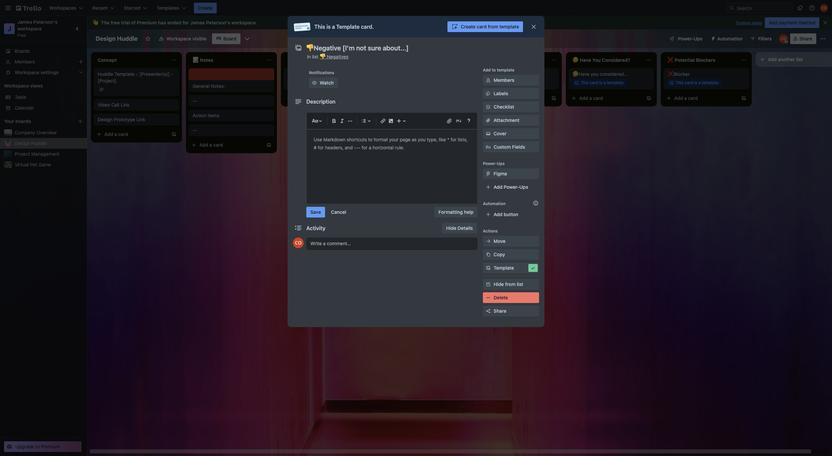 Task type: describe. For each thing, give the bounding box(es) containing it.
your
[[4, 118, 14, 124]]

details
[[458, 226, 473, 231]]

add a card button up checklist
[[474, 93, 549, 104]]

1 vertical spatial christina overa (christinaovera) image
[[293, 238, 304, 249]]

this for 🙋question
[[486, 80, 494, 85]]

add another list
[[769, 57, 804, 62]]

0 vertical spatial template
[[337, 24, 360, 30]]

template button
[[483, 263, 540, 274]]

1 vertical spatial share button
[[483, 306, 540, 317]]

copy
[[494, 252, 506, 258]]

j link
[[4, 23, 15, 34]]

is for 🙋question
[[505, 80, 508, 85]]

attachment button
[[483, 115, 540, 126]]

boards
[[15, 118, 31, 124]]

huddle template :: [presenter(s)] - [project]
[[98, 71, 173, 84]]

hide details link
[[443, 223, 477, 234]]

watch button
[[309, 78, 338, 88]]

🤔have you considered...
[[573, 71, 628, 77]]

huddle inside "huddle template :: [presenter(s)] - [project]"
[[98, 71, 113, 77]]

link image
[[379, 117, 387, 125]]

sm image for labels
[[485, 90, 492, 97]]

to for template
[[492, 68, 496, 73]]

table link
[[15, 94, 83, 101]]

actions
[[483, 229, 498, 234]]

0 horizontal spatial ups
[[497, 161, 505, 166]]

add another list button
[[757, 52, 833, 67]]

another
[[779, 57, 796, 62]]

watch
[[320, 80, 334, 86]]

card.
[[361, 24, 374, 30]]

add a card button down ❌blocker link
[[664, 93, 739, 104]]

add a card down ❌blocker
[[675, 95, 699, 101]]

link for video call link
[[121, 102, 130, 108]]

🤔have
[[573, 71, 590, 77]]

more formatting image
[[346, 117, 354, 125]]

is for 🤔have
[[600, 80, 603, 85]]

power-ups inside button
[[679, 36, 703, 42]]

plans
[[753, 20, 763, 25]]

workspace visible
[[167, 36, 207, 42]]

hide from list link
[[483, 280, 540, 290]]

add payment method button
[[766, 17, 820, 28]]

has
[[158, 20, 166, 25]]

create for create card from template
[[461, 24, 476, 29]]

1 vertical spatial automation
[[483, 202, 506, 207]]

is down ❌blocker link
[[695, 80, 698, 85]]

view markdown image
[[456, 118, 463, 125]]

👍positive [i really liked...] link
[[288, 71, 366, 78]]

cover
[[494, 131, 507, 137]]

[what
[[505, 71, 518, 77]]

0 vertical spatial share button
[[791, 33, 817, 44]]

- inside "huddle template :: [presenter(s)] - [project]"
[[171, 71, 173, 77]]

sm image for members
[[485, 77, 492, 84]]

1 horizontal spatial premium
[[137, 20, 157, 25]]

help
[[464, 210, 474, 215]]

👋 the free trial of premium has ended for james peterson's workspace .
[[92, 20, 258, 25]]

add power-ups link
[[483, 182, 540, 193]]

general notes:
[[193, 83, 225, 89]]

filters
[[759, 36, 772, 42]]

design prototype link
[[98, 117, 145, 123]]

text styles image
[[311, 117, 319, 125]]

design huddle inside the design huddle link
[[15, 141, 47, 146]]

of
[[131, 20, 136, 25]]

really
[[316, 71, 328, 77]]

👎 negatives link
[[320, 54, 349, 60]]

power- inside power-ups button
[[679, 36, 694, 42]]

attachment
[[494, 117, 520, 123]]

this card is a template. for you
[[581, 80, 625, 85]]

fields
[[512, 144, 526, 150]]

liked...]
[[329, 71, 345, 77]]

wave image
[[92, 20, 98, 26]]

trial
[[121, 20, 130, 25]]

project management link
[[15, 151, 83, 158]]

0 horizontal spatial power-ups
[[483, 161, 505, 166]]

search image
[[730, 5, 735, 11]]

show menu image
[[820, 35, 827, 42]]

.
[[256, 20, 258, 25]]

add left description on the top left
[[295, 95, 303, 101]]

activity
[[307, 226, 326, 232]]

in list 👎 negatives
[[307, 54, 349, 60]]

add a card button down the design prototype link link
[[94, 129, 169, 140]]

Board name text field
[[92, 33, 141, 44]]

huddle inside board name 'text field'
[[117, 35, 138, 42]]

-- for 1st -- link from the bottom of the page
[[193, 128, 197, 133]]

[project]
[[98, 78, 117, 84]]

add left [what
[[483, 68, 491, 73]]

add a card down items
[[200, 142, 223, 148]]

add down 🤔have
[[580, 95, 589, 101]]

james inside 'james peterson's workspace free'
[[17, 19, 32, 25]]

-- for 2nd -- link from the bottom of the page
[[193, 98, 197, 104]]

lists image
[[360, 117, 368, 125]]

power- inside add power-ups link
[[504, 184, 520, 190]]

a down really
[[319, 80, 321, 85]]

explore plans
[[737, 20, 763, 25]]

about...?]
[[519, 71, 540, 77]]

james peterson's workspace link
[[17, 19, 59, 31]]

ended
[[167, 20, 181, 25]]

explore plans button
[[737, 19, 763, 27]]

bold ⌘b image
[[330, 117, 338, 125]]

4 template. from the left
[[702, 80, 720, 85]]

filters button
[[749, 33, 774, 44]]

share for topmost the share "button"
[[800, 36, 813, 42]]

method
[[800, 20, 816, 25]]

a down the 🙋question [what about...?]
[[509, 80, 511, 85]]

open information menu image
[[809, 5, 816, 11]]

image image
[[387, 117, 395, 125]]

1 vertical spatial template
[[497, 68, 515, 73]]

you
[[591, 71, 599, 77]]

Main content area, start typing to enter text. text field
[[314, 136, 471, 152]]

virtual
[[15, 162, 29, 168]]

copy link
[[483, 250, 540, 260]]

from inside button
[[488, 24, 499, 29]]

template inside "huddle template :: [presenter(s)] - [project]"
[[115, 71, 134, 77]]

action items link
[[193, 112, 270, 119]]

project management
[[15, 151, 60, 157]]

save
[[311, 210, 321, 215]]

company overview
[[15, 130, 57, 136]]

cancel
[[331, 210, 347, 215]]

❌blocker link
[[668, 71, 746, 78]]

company
[[15, 130, 35, 136]]

this for 👍positive
[[296, 80, 304, 85]]

a down items
[[210, 142, 212, 148]]

a down the "you"
[[590, 95, 592, 101]]

add a card down the "you"
[[580, 95, 604, 101]]

sm image for hide from list
[[485, 282, 492, 288]]

add down figma
[[494, 184, 503, 190]]

[i
[[312, 71, 315, 77]]

create from template… image
[[647, 96, 652, 101]]

[presenter(s)]
[[140, 71, 170, 77]]

is up in list 👎 negatives
[[327, 24, 331, 30]]

a down 🤔have you considered... at the top of the page
[[604, 80, 606, 85]]

share for bottom the share "button"
[[494, 309, 507, 314]]

design huddle link
[[15, 140, 83, 147]]

0 vertical spatial members
[[15, 59, 35, 65]]

in
[[307, 54, 311, 60]]

board link
[[212, 33, 241, 44]]

video call link link
[[98, 102, 175, 108]]

👋
[[92, 20, 98, 25]]

visible
[[193, 36, 207, 42]]

add a card down design prototype link
[[104, 132, 128, 137]]

🤔have you considered... link
[[573, 71, 651, 78]]

table
[[15, 94, 26, 100]]

move
[[494, 239, 506, 244]]

pet
[[30, 162, 37, 168]]

upgrade to premium link
[[4, 442, 82, 453]]

automation inside button
[[718, 36, 743, 42]]

calendar link
[[15, 105, 83, 111]]

this card is a template. for [what
[[486, 80, 530, 85]]

add left the button
[[494, 212, 503, 218]]



Task type: vqa. For each thing, say whether or not it's contained in the screenshot.
'sparkle' icon
no



Task type: locate. For each thing, give the bounding box(es) containing it.
0 vertical spatial workspace
[[167, 36, 191, 42]]

sm image for figma
[[485, 171, 492, 177]]

Write a comment text field
[[307, 238, 478, 250]]

0 vertical spatial design huddle
[[96, 35, 138, 42]]

0 vertical spatial power-
[[679, 36, 694, 42]]

add a card button down the watch button
[[284, 93, 359, 104]]

christina overa (christinaovera) image
[[780, 34, 789, 44], [293, 238, 304, 249]]

1 horizontal spatial to
[[492, 68, 496, 73]]

add down design prototype link
[[104, 132, 113, 137]]

ups inside button
[[694, 36, 703, 42]]

list up delete link
[[517, 282, 524, 288]]

template inside button
[[494, 265, 514, 271]]

share button down method
[[791, 33, 817, 44]]

premium
[[137, 20, 157, 25], [41, 445, 60, 450]]

a down design prototype link
[[115, 132, 117, 137]]

workspace visible button
[[155, 33, 211, 44]]

members down the 🙋question [what about...?]
[[494, 77, 515, 83]]

1 vertical spatial members link
[[483, 75, 540, 86]]

sm image for template
[[485, 265, 492, 272]]

2 horizontal spatial list
[[797, 57, 804, 62]]

design for the design prototype link link
[[98, 117, 113, 123]]

premium right 'upgrade'
[[41, 445, 60, 450]]

design prototype link link
[[98, 116, 175, 123]]

create inside "button"
[[198, 5, 213, 11]]

1 horizontal spatial peterson's
[[206, 20, 230, 25]]

0 horizontal spatial design huddle
[[15, 141, 47, 146]]

🙋question
[[478, 71, 503, 77]]

peterson's
[[33, 19, 58, 25], [206, 20, 230, 25]]

1 vertical spatial create
[[461, 24, 476, 29]]

1 horizontal spatial power-
[[504, 184, 520, 190]]

add to template
[[483, 68, 515, 73]]

0 vertical spatial members link
[[0, 57, 87, 67]]

peterson's up boards link
[[33, 19, 58, 25]]

this card is a template. down 👍positive [i really liked...]
[[296, 80, 340, 85]]

create card from template button
[[448, 21, 524, 32]]

1 horizontal spatial james
[[190, 20, 205, 25]]

1 horizontal spatial power-ups
[[679, 36, 703, 42]]

design huddle
[[96, 35, 138, 42], [15, 141, 47, 146]]

1 -- link from the top
[[193, 98, 270, 104]]

add a card button down action items link
[[189, 140, 264, 151]]

sm image for copy
[[485, 252, 492, 258]]

sm image down actions
[[485, 238, 492, 245]]

0 vertical spatial design
[[96, 35, 116, 42]]

design down video
[[98, 117, 113, 123]]

0 notifications image
[[797, 4, 805, 12]]

template. down the 🙋question [what about...?] link
[[512, 80, 530, 85]]

0 vertical spatial workspace
[[232, 20, 256, 25]]

automation down explore
[[718, 36, 743, 42]]

0 horizontal spatial workspace
[[4, 83, 29, 89]]

hide up delete
[[494, 282, 504, 288]]

sm image for delete
[[485, 295, 492, 302]]

1 horizontal spatial link
[[136, 117, 145, 123]]

design huddle down free
[[96, 35, 138, 42]]

template down copy
[[494, 265, 514, 271]]

figma
[[494, 171, 508, 177]]

payment
[[780, 20, 798, 25]]

workspace for workspace visible
[[167, 36, 191, 42]]

this down 🤔have
[[581, 80, 589, 85]]

list inside button
[[797, 57, 804, 62]]

add left another
[[769, 57, 777, 62]]

0 vertical spatial ups
[[694, 36, 703, 42]]

2 this card is a template. from the left
[[486, 80, 530, 85]]

sm image for automation
[[709, 33, 718, 43]]

hide from list
[[494, 282, 524, 288]]

peterson's up board "link"
[[206, 20, 230, 25]]

-- link down action items link
[[193, 127, 270, 134]]

sm image
[[311, 80, 318, 86], [485, 104, 492, 110], [485, 131, 492, 137], [485, 171, 492, 177], [485, 265, 492, 272], [530, 265, 537, 272], [485, 282, 492, 288]]

1 horizontal spatial hide
[[494, 282, 504, 288]]

sm image right power-ups button
[[709, 33, 718, 43]]

design huddle inside board name 'text field'
[[96, 35, 138, 42]]

your boards with 4 items element
[[4, 117, 68, 126]]

0 horizontal spatial share
[[494, 309, 507, 314]]

overview
[[36, 130, 57, 136]]

this card is a template.
[[296, 80, 340, 85], [486, 80, 530, 85], [581, 80, 625, 85], [676, 80, 720, 85]]

power-
[[679, 36, 694, 42], [483, 161, 497, 166], [504, 184, 520, 190]]

2 horizontal spatial power-
[[679, 36, 694, 42]]

italic ⌘i image
[[338, 117, 346, 125]]

workspace inside button
[[167, 36, 191, 42]]

customize views image
[[244, 35, 251, 42]]

checklist
[[494, 104, 515, 110]]

huddle up project management at the left of the page
[[31, 141, 47, 146]]

sm image inside copy link
[[485, 252, 492, 258]]

1 horizontal spatial template
[[337, 24, 360, 30]]

share
[[800, 36, 813, 42], [494, 309, 507, 314]]

1 horizontal spatial from
[[506, 282, 516, 288]]

1 horizontal spatial members
[[494, 77, 515, 83]]

workspace inside 'james peterson's workspace free'
[[17, 26, 42, 31]]

hide
[[447, 226, 457, 231], [494, 282, 504, 288]]

0 vertical spatial premium
[[137, 20, 157, 25]]

2 -- link from the top
[[193, 127, 270, 134]]

2 vertical spatial huddle
[[31, 141, 47, 146]]

0 vertical spatial link
[[121, 102, 130, 108]]

notes:
[[211, 83, 225, 89]]

workspace views
[[4, 83, 43, 89]]

boards
[[15, 48, 30, 54]]

0 horizontal spatial from
[[488, 24, 499, 29]]

1 vertical spatial from
[[506, 282, 516, 288]]

sm image inside cover link
[[485, 131, 492, 137]]

1 horizontal spatial create
[[461, 24, 476, 29]]

list
[[312, 54, 319, 60], [797, 57, 804, 62], [517, 282, 524, 288]]

sm image down the add to template
[[485, 77, 492, 84]]

members link down boards
[[0, 57, 87, 67]]

0 vertical spatial hide
[[447, 226, 457, 231]]

0 horizontal spatial workspace
[[17, 26, 42, 31]]

a down 👍positive at the left
[[305, 95, 307, 101]]

add payment method
[[770, 20, 816, 25]]

0 horizontal spatial share button
[[483, 306, 540, 317]]

call
[[111, 102, 120, 108]]

christina overa (christinaovera) image
[[821, 4, 829, 12]]

power-ups button
[[665, 33, 707, 44]]

1 horizontal spatial christina overa (christinaovera) image
[[780, 34, 789, 44]]

peterson's inside 'james peterson's workspace free'
[[33, 19, 58, 25]]

list right in
[[312, 54, 319, 60]]

editor toolbar toolbar
[[310, 116, 475, 127]]

0 horizontal spatial list
[[312, 54, 319, 60]]

james up free
[[17, 19, 32, 25]]

ups up add button button
[[520, 184, 529, 190]]

custom fields button
[[483, 144, 540, 151]]

design huddle down "company overview"
[[15, 141, 47, 146]]

template. for considered...
[[607, 80, 625, 85]]

delete
[[494, 295, 508, 301]]

1 vertical spatial template
[[115, 71, 134, 77]]

0 vertical spatial automation
[[718, 36, 743, 42]]

is down 🤔have you considered... at the top of the page
[[600, 80, 603, 85]]

1 vertical spatial share
[[494, 309, 507, 314]]

create inside button
[[461, 24, 476, 29]]

link right call
[[121, 102, 130, 108]]

sm image inside "labels" link
[[485, 90, 492, 97]]

description
[[307, 99, 336, 105]]

template. down 👍positive [i really liked...] link
[[322, 80, 340, 85]]

this card is a template. down ❌blocker link
[[676, 80, 720, 85]]

negatives
[[327, 54, 349, 60]]

create from template… image
[[552, 96, 557, 101], [742, 96, 747, 101], [171, 132, 177, 137], [266, 143, 272, 148]]

1 horizontal spatial workspace
[[167, 36, 191, 42]]

share button down delete link
[[483, 306, 540, 317]]

2 horizontal spatial template
[[494, 265, 514, 271]]

1 vertical spatial members
[[494, 77, 515, 83]]

2 vertical spatial power-
[[504, 184, 520, 190]]

1 vertical spatial design huddle
[[15, 141, 47, 146]]

hide for hide details
[[447, 226, 457, 231]]

action
[[193, 113, 207, 118]]

huddle inside the design huddle link
[[31, 141, 47, 146]]

1 horizontal spatial workspace
[[232, 20, 256, 25]]

design inside board name 'text field'
[[96, 35, 116, 42]]

list right another
[[797, 57, 804, 62]]

👎
[[320, 54, 326, 60]]

-- link
[[193, 98, 270, 104], [193, 127, 270, 134]]

design down the the at the top
[[96, 35, 116, 42]]

banner containing 👋
[[87, 16, 833, 29]]

workspace up the table at the left top of page
[[4, 83, 29, 89]]

primary element
[[0, 0, 833, 16]]

action items
[[193, 113, 220, 118]]

1 horizontal spatial design huddle
[[96, 35, 138, 42]]

this down 🙋question
[[486, 80, 494, 85]]

james right for
[[190, 20, 205, 25]]

upgrade
[[15, 445, 34, 450]]

1 this card is a template. from the left
[[296, 80, 340, 85]]

j
[[7, 25, 11, 32]]

None text field
[[303, 42, 524, 54]]

0 horizontal spatial members link
[[0, 57, 87, 67]]

huddle down trial
[[117, 35, 138, 42]]

share down delete
[[494, 309, 507, 314]]

0 horizontal spatial automation
[[483, 202, 506, 207]]

create for create
[[198, 5, 213, 11]]

sm image inside delete link
[[485, 295, 492, 302]]

0 horizontal spatial peterson's
[[33, 19, 58, 25]]

0 vertical spatial --
[[193, 98, 197, 104]]

add down action items
[[200, 142, 208, 148]]

1 vertical spatial workspace
[[17, 26, 42, 31]]

2 -- from the top
[[193, 128, 197, 133]]

0 horizontal spatial members
[[15, 59, 35, 65]]

share button
[[791, 33, 817, 44], [483, 306, 540, 317]]

workspace down the 👋 the free trial of premium has ended for james peterson's workspace . on the top of the page
[[167, 36, 191, 42]]

👍positive
[[288, 71, 311, 77]]

sm image for watch
[[311, 80, 318, 86]]

create button
[[194, 3, 217, 13]]

add left payment
[[770, 20, 778, 25]]

2 horizontal spatial ups
[[694, 36, 703, 42]]

template left card.
[[337, 24, 360, 30]]

4 this card is a template. from the left
[[676, 80, 720, 85]]

labels link
[[483, 88, 540, 99]]

hide details
[[447, 226, 473, 231]]

sm image inside checklist link
[[485, 104, 492, 110]]

1 vertical spatial link
[[136, 117, 145, 123]]

-- down action on the left top of page
[[193, 128, 197, 133]]

0 vertical spatial create
[[198, 5, 213, 11]]

free
[[111, 20, 120, 25]]

hide for hide from list
[[494, 282, 504, 288]]

add button button
[[483, 210, 540, 220]]

peterson's inside banner
[[206, 20, 230, 25]]

to left [what
[[492, 68, 496, 73]]

cancel button
[[327, 207, 351, 218]]

sm image inside move link
[[485, 238, 492, 245]]

banner
[[87, 16, 833, 29]]

move link
[[483, 236, 540, 247]]

template inside button
[[500, 24, 520, 29]]

ups up figma
[[497, 161, 505, 166]]

huddle up [project]
[[98, 71, 113, 77]]

this down 👍positive at the left
[[296, 80, 304, 85]]

0 vertical spatial power-ups
[[679, 36, 703, 42]]

james peterson's workspace free
[[17, 19, 59, 38]]

add button
[[494, 212, 519, 218]]

premium right of
[[137, 20, 157, 25]]

2 vertical spatial design
[[15, 141, 30, 146]]

card inside the create card from template button
[[477, 24, 487, 29]]

🙋question [what about...?]
[[478, 71, 540, 77]]

general
[[193, 83, 210, 89]]

1 vertical spatial -- link
[[193, 127, 270, 134]]

--
[[193, 98, 197, 104], [193, 128, 197, 133]]

0 vertical spatial to
[[492, 68, 496, 73]]

workspace
[[167, 36, 191, 42], [4, 83, 29, 89]]

0 horizontal spatial huddle
[[31, 141, 47, 146]]

sm image inside the watch button
[[311, 80, 318, 86]]

list for add another list
[[797, 57, 804, 62]]

sm image inside automation button
[[709, 33, 718, 43]]

0 horizontal spatial template
[[115, 71, 134, 77]]

1 -- from the top
[[193, 98, 197, 104]]

list for hide from list
[[517, 282, 524, 288]]

1 horizontal spatial share button
[[791, 33, 817, 44]]

link for design prototype link
[[136, 117, 145, 123]]

open help dialog image
[[465, 117, 473, 125]]

sm image
[[709, 33, 718, 43], [485, 77, 492, 84], [485, 90, 492, 97], [485, 238, 492, 245], [485, 252, 492, 258], [485, 295, 492, 302]]

design for the design huddle link on the left of page
[[15, 141, 30, 146]]

template.
[[322, 80, 340, 85], [512, 80, 530, 85], [607, 80, 625, 85], [702, 80, 720, 85]]

sm image left delete
[[485, 295, 492, 302]]

template. for really
[[322, 80, 340, 85]]

this
[[315, 24, 325, 30], [296, 80, 304, 85], [486, 80, 494, 85], [581, 80, 589, 85], [676, 80, 684, 85]]

virtual pet game
[[15, 162, 51, 168]]

add power-ups
[[494, 184, 529, 190]]

add a card up checklist
[[485, 95, 508, 101]]

0 horizontal spatial james
[[17, 19, 32, 25]]

2 vertical spatial ups
[[520, 184, 529, 190]]

members link up "labels" link
[[483, 75, 540, 86]]

1 vertical spatial ups
[[497, 161, 505, 166]]

james inside banner
[[190, 20, 205, 25]]

is for 👍positive
[[315, 80, 318, 85]]

template. down ❌blocker link
[[702, 80, 720, 85]]

add board image
[[78, 119, 83, 124]]

sm image left labels
[[485, 90, 492, 97]]

0 horizontal spatial link
[[121, 102, 130, 108]]

automation button
[[709, 33, 747, 44]]

1 vertical spatial to
[[35, 445, 40, 450]]

workspace up free
[[17, 26, 42, 31]]

sm image for cover
[[485, 131, 492, 137]]

views
[[30, 83, 43, 89]]

0 vertical spatial -- link
[[193, 98, 270, 104]]

0 vertical spatial huddle
[[117, 35, 138, 42]]

this down ❌blocker
[[676, 80, 684, 85]]

this is a template card.
[[315, 24, 374, 30]]

hide left details
[[447, 226, 457, 231]]

the
[[101, 20, 110, 25]]

1 vertical spatial hide
[[494, 282, 504, 288]]

template. for about...?]
[[512, 80, 530, 85]]

1 vertical spatial huddle
[[98, 71, 113, 77]]

is down 👍positive [i really liked...]
[[315, 80, 318, 85]]

add a card down the watch button
[[295, 95, 318, 101]]

add inside "button"
[[770, 20, 778, 25]]

share down method
[[800, 36, 813, 42]]

star or unstar board image
[[145, 36, 151, 42]]

2 template. from the left
[[512, 80, 530, 85]]

to for premium
[[35, 445, 40, 450]]

a up checklist
[[495, 95, 497, 101]]

0 horizontal spatial christina overa (christinaovera) image
[[293, 238, 304, 249]]

-- up action on the left top of page
[[193, 98, 197, 104]]

0 vertical spatial christina overa (christinaovera) image
[[780, 34, 789, 44]]

0 vertical spatial share
[[800, 36, 813, 42]]

1 horizontal spatial ups
[[520, 184, 529, 190]]

sm image left copy
[[485, 252, 492, 258]]

3 this card is a template. from the left
[[581, 80, 625, 85]]

notifications
[[309, 70, 335, 75]]

workspace up customize views icon
[[232, 20, 256, 25]]

a down ❌blocker
[[685, 95, 688, 101]]

card
[[477, 24, 487, 29], [305, 80, 313, 85], [495, 80, 504, 85], [590, 80, 599, 85], [685, 80, 694, 85], [308, 95, 318, 101], [499, 95, 508, 101], [594, 95, 604, 101], [689, 95, 699, 101], [118, 132, 128, 137], [213, 142, 223, 148]]

1 horizontal spatial share
[[800, 36, 813, 42]]

this up 👎
[[315, 24, 325, 30]]

a down ❌blocker link
[[699, 80, 701, 85]]

for
[[183, 20, 189, 25]]

1 horizontal spatial automation
[[718, 36, 743, 42]]

template. down considered...
[[607, 80, 625, 85]]

template left ::
[[115, 71, 134, 77]]

0 horizontal spatial premium
[[41, 445, 60, 450]]

project
[[15, 151, 30, 157]]

0 horizontal spatial power-
[[483, 161, 497, 166]]

sm image for move
[[485, 238, 492, 245]]

sm image inside hide from list link
[[485, 282, 492, 288]]

automation up add button on the top of the page
[[483, 202, 506, 207]]

link
[[121, 102, 130, 108], [136, 117, 145, 123]]

1 horizontal spatial huddle
[[98, 71, 113, 77]]

add down ❌blocker
[[675, 95, 684, 101]]

design up project
[[15, 141, 30, 146]]

1 vertical spatial power-ups
[[483, 161, 505, 166]]

is down the 🙋question [what about...?]
[[505, 80, 508, 85]]

workspace for workspace views
[[4, 83, 29, 89]]

1 template. from the left
[[322, 80, 340, 85]]

-- link up action items link
[[193, 98, 270, 104]]

1 horizontal spatial members link
[[483, 75, 540, 86]]

1 vertical spatial workspace
[[4, 83, 29, 89]]

a up 👎 negatives link
[[332, 24, 335, 30]]

0 horizontal spatial hide
[[447, 226, 457, 231]]

add a card button
[[284, 93, 359, 104], [474, 93, 549, 104], [569, 93, 644, 104], [664, 93, 739, 104], [94, 129, 169, 140], [189, 140, 264, 151]]

this card is a template. down the 🙋question [what about...?]
[[486, 80, 530, 85]]

3 template. from the left
[[607, 80, 625, 85]]

company overview link
[[15, 130, 83, 136]]

sm image for checklist
[[485, 104, 492, 110]]

🙋question [what about...?] link
[[478, 71, 556, 78]]

add a card button down the 🤔have you considered... link
[[569, 93, 644, 104]]

1 vertical spatial design
[[98, 117, 113, 123]]

ups left automation button
[[694, 36, 703, 42]]

0 horizontal spatial create
[[198, 5, 213, 11]]

add left labels
[[485, 95, 494, 101]]

this card is a template. for [i
[[296, 80, 340, 85]]

to right 'upgrade'
[[35, 445, 40, 450]]

Search field
[[735, 3, 794, 13]]

this for 🤔have
[[581, 80, 589, 85]]

cover link
[[483, 129, 540, 139]]

attach and insert link image
[[447, 118, 453, 125]]

custom fields
[[494, 144, 526, 150]]

from
[[488, 24, 499, 29], [506, 282, 516, 288]]

1 horizontal spatial list
[[517, 282, 524, 288]]

2 vertical spatial template
[[494, 265, 514, 271]]

link down video call link link
[[136, 117, 145, 123]]

power-ups
[[679, 36, 703, 42], [483, 161, 505, 166]]

0 vertical spatial from
[[488, 24, 499, 29]]

your boards
[[4, 118, 31, 124]]

workspace inside banner
[[232, 20, 256, 25]]

2 horizontal spatial huddle
[[117, 35, 138, 42]]

1 vertical spatial power-
[[483, 161, 497, 166]]

1 vertical spatial premium
[[41, 445, 60, 450]]



